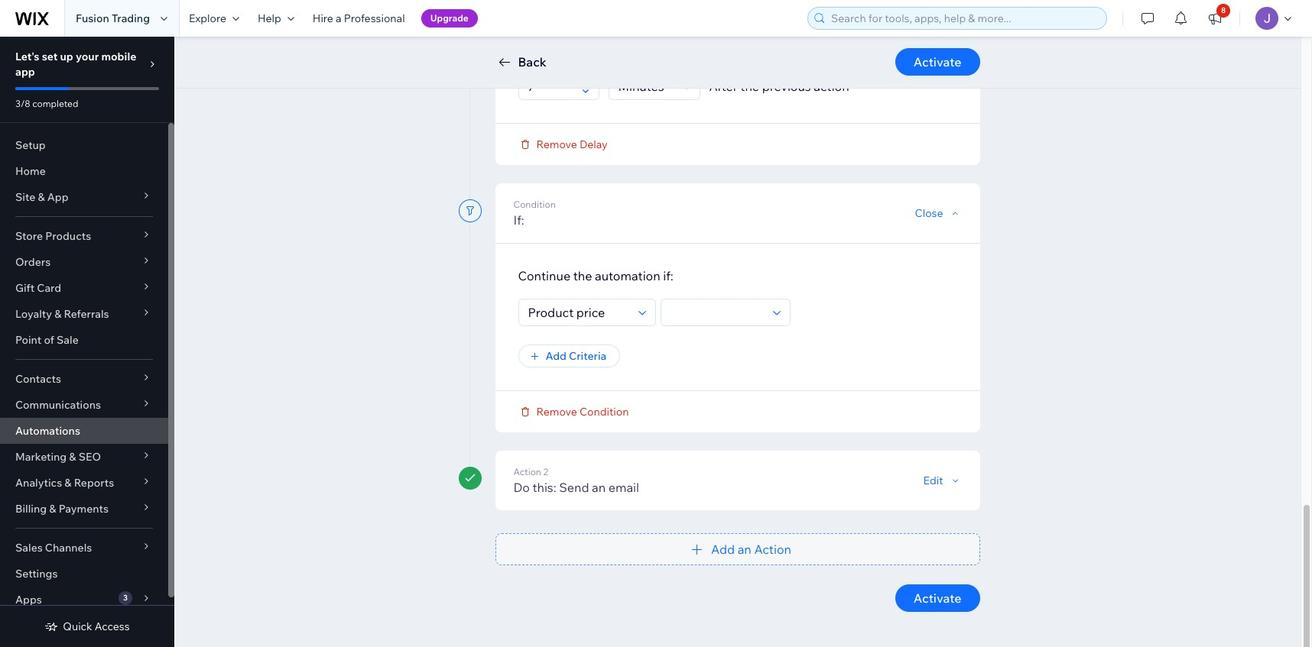 Task type: locate. For each thing, give the bounding box(es) containing it.
condition down "criteria"
[[580, 405, 629, 419]]

loyalty
[[15, 307, 52, 321]]

8
[[1221, 5, 1226, 15]]

communications button
[[0, 392, 168, 418]]

send
[[559, 480, 589, 495]]

your
[[76, 50, 99, 63]]

action
[[514, 466, 541, 478], [754, 542, 792, 557]]

3/8
[[15, 98, 30, 109]]

communications
[[15, 398, 101, 412]]

settings
[[15, 567, 58, 581]]

store products button
[[0, 223, 168, 249]]

quick
[[63, 620, 92, 634]]

1 vertical spatial activate button
[[895, 585, 980, 612]]

site & app button
[[0, 184, 168, 210]]

& inside 'popup button'
[[54, 307, 61, 321]]

1 remove from the top
[[537, 137, 577, 151]]

& right site
[[38, 190, 45, 204]]

0 vertical spatial action
[[739, 42, 774, 57]]

sales channels button
[[0, 535, 168, 561]]

& for site
[[38, 190, 45, 204]]

0 vertical spatial remove
[[537, 137, 577, 151]]

1 vertical spatial action
[[754, 542, 792, 557]]

2 remove from the top
[[537, 405, 577, 419]]

1 vertical spatial the
[[741, 78, 759, 94]]

channels
[[45, 541, 92, 555]]

action
[[739, 42, 774, 57], [814, 78, 849, 94]]

loyalty & referrals button
[[0, 301, 168, 327]]

analytics
[[15, 476, 62, 490]]

completed
[[32, 98, 78, 109]]

point of sale link
[[0, 327, 168, 353]]

& inside dropdown button
[[38, 190, 45, 204]]

loyalty & referrals
[[15, 307, 109, 321]]

quick access button
[[45, 620, 130, 634]]

add an action
[[711, 542, 792, 557]]

& left reports
[[64, 476, 72, 490]]

0 vertical spatial the
[[662, 42, 681, 57]]

1 vertical spatial an
[[738, 542, 752, 557]]

None number field
[[524, 73, 577, 99]]

upgrade
[[430, 12, 469, 24]]

help
[[258, 11, 281, 25]]

add criteria
[[546, 349, 607, 363]]

the right after
[[741, 78, 759, 94]]

reports
[[74, 476, 114, 490]]

the for continue the automation if:
[[573, 268, 592, 283]]

home
[[15, 164, 46, 178]]

a
[[336, 11, 342, 25]]

&
[[38, 190, 45, 204], [54, 307, 61, 321], [69, 450, 76, 464], [64, 476, 72, 490], [49, 502, 56, 516]]

edit
[[923, 474, 943, 488]]

action inside button
[[754, 542, 792, 557]]

remove left delay
[[537, 137, 577, 151]]

1 horizontal spatial an
[[738, 542, 752, 557]]

condition
[[514, 198, 556, 210], [580, 405, 629, 419]]

card
[[37, 281, 61, 295]]

0 vertical spatial action
[[514, 466, 541, 478]]

add criteria button
[[518, 345, 620, 367]]

choose
[[518, 42, 562, 57]]

close button
[[915, 206, 962, 220]]

quick access
[[63, 620, 130, 634]]

automation
[[595, 268, 661, 283]]

action right 'previous'
[[814, 78, 849, 94]]

condition if:
[[514, 198, 556, 228]]

2 horizontal spatial the
[[741, 78, 759, 94]]

sidebar element
[[0, 37, 174, 648]]

add inside add an action button
[[711, 542, 735, 557]]

0 horizontal spatial the
[[573, 268, 592, 283]]

fusion
[[76, 11, 109, 25]]

8 button
[[1198, 0, 1232, 37]]

remove for continue
[[537, 405, 577, 419]]

1 horizontal spatial action
[[814, 78, 849, 94]]

Search for tools, apps, help & more... field
[[827, 8, 1102, 29]]

activate
[[914, 54, 962, 70], [914, 591, 962, 606]]

0 horizontal spatial condition
[[514, 198, 556, 210]]

1 vertical spatial remove
[[537, 405, 577, 419]]

action inside action 2 do this: send an email
[[514, 466, 541, 478]]

delay
[[580, 137, 608, 151]]

1 vertical spatial action
[[814, 78, 849, 94]]

add an action button
[[495, 533, 980, 566]]

0 horizontal spatial an
[[592, 480, 606, 495]]

let's set up your mobile app
[[15, 50, 136, 79]]

an inside action 2 do this: send an email
[[592, 480, 606, 495]]

0 vertical spatial activate button
[[895, 48, 980, 76]]

0 vertical spatial an
[[592, 480, 606, 495]]

3
[[123, 593, 128, 603]]

1 vertical spatial activate
[[914, 591, 962, 606]]

store
[[15, 229, 43, 243]]

set
[[42, 50, 58, 63]]

& for billing
[[49, 502, 56, 516]]

let's
[[15, 50, 39, 63]]

1 activate from the top
[[914, 54, 962, 70]]

mobile
[[101, 50, 136, 63]]

2
[[543, 466, 548, 478]]

sales
[[15, 541, 43, 555]]

None field
[[614, 73, 678, 99], [666, 299, 768, 325], [614, 73, 678, 99], [666, 299, 768, 325]]

add inside add criteria "button"
[[546, 349, 567, 363]]

2 vertical spatial the
[[573, 268, 592, 283]]

0 vertical spatial add
[[546, 349, 567, 363]]

1 horizontal spatial action
[[754, 542, 792, 557]]

the right perform
[[662, 42, 681, 57]]

0 vertical spatial activate
[[914, 54, 962, 70]]

0 horizontal spatial action
[[514, 466, 541, 478]]

gift card button
[[0, 275, 168, 301]]

hire a professional link
[[304, 0, 414, 37]]

0 horizontal spatial action
[[739, 42, 774, 57]]

marketing & seo
[[15, 450, 101, 464]]

& right billing
[[49, 502, 56, 516]]

condition up if:
[[514, 198, 556, 210]]

1 vertical spatial add
[[711, 542, 735, 557]]

add
[[546, 349, 567, 363], [711, 542, 735, 557]]

an
[[592, 480, 606, 495], [738, 542, 752, 557]]

action up the after the previous action
[[739, 42, 774, 57]]

1 horizontal spatial add
[[711, 542, 735, 557]]

remove down add criteria "button"
[[537, 405, 577, 419]]

& inside "popup button"
[[64, 476, 72, 490]]

when
[[565, 42, 596, 57]]

upgrade button
[[421, 9, 478, 28]]

0 horizontal spatial add
[[546, 349, 567, 363]]

the up the select criteria field
[[573, 268, 592, 283]]

& right loyalty
[[54, 307, 61, 321]]

& left seo
[[69, 450, 76, 464]]

professional
[[344, 11, 405, 25]]

sales channels
[[15, 541, 92, 555]]

analytics & reports button
[[0, 470, 168, 496]]

1 vertical spatial condition
[[580, 405, 629, 419]]

marketing & seo button
[[0, 444, 168, 470]]

up
[[60, 50, 73, 63]]



Task type: describe. For each thing, give the bounding box(es) containing it.
point
[[15, 333, 42, 347]]

trading
[[112, 11, 150, 25]]

after
[[709, 78, 738, 94]]

store products
[[15, 229, 91, 243]]

automations
[[15, 424, 80, 438]]

2 activate from the top
[[914, 591, 962, 606]]

email
[[609, 480, 639, 495]]

contacts button
[[0, 366, 168, 392]]

previous
[[762, 78, 811, 94]]

do
[[514, 480, 530, 495]]

marketing
[[15, 450, 67, 464]]

add for add an action
[[711, 542, 735, 557]]

choose when to perform the following action
[[518, 42, 774, 57]]

if:
[[514, 212, 524, 228]]

perform
[[613, 42, 659, 57]]

app
[[15, 65, 35, 79]]

contacts
[[15, 372, 61, 386]]

access
[[95, 620, 130, 634]]

& for analytics
[[64, 476, 72, 490]]

back
[[518, 54, 547, 70]]

billing
[[15, 502, 47, 516]]

add for add criteria
[[546, 349, 567, 363]]

criteria
[[569, 349, 607, 363]]

remove delay
[[537, 137, 608, 151]]

point of sale
[[15, 333, 79, 347]]

analytics & reports
[[15, 476, 114, 490]]

following
[[684, 42, 736, 57]]

to
[[598, 42, 610, 57]]

remove condition button
[[518, 405, 629, 419]]

the for after the previous action
[[741, 78, 759, 94]]

2 activate button from the top
[[895, 585, 980, 612]]

automations link
[[0, 418, 168, 444]]

1 activate button from the top
[[895, 48, 980, 76]]

referrals
[[64, 307, 109, 321]]

& for loyalty
[[54, 307, 61, 321]]

billing & payments
[[15, 502, 109, 516]]

hire
[[313, 11, 333, 25]]

continue
[[518, 268, 571, 283]]

orders
[[15, 255, 51, 269]]

app
[[47, 190, 69, 204]]

remove condition
[[537, 405, 629, 419]]

after the previous action
[[709, 78, 849, 94]]

1 horizontal spatial condition
[[580, 405, 629, 419]]

3/8 completed
[[15, 98, 78, 109]]

products
[[45, 229, 91, 243]]

sale
[[57, 333, 79, 347]]

fusion trading
[[76, 11, 150, 25]]

orders button
[[0, 249, 168, 275]]

continue the automation if:
[[518, 268, 674, 283]]

billing & payments button
[[0, 496, 168, 522]]

back button
[[495, 53, 547, 71]]

site
[[15, 190, 35, 204]]

action 2 do this: send an email
[[514, 466, 639, 495]]

this:
[[533, 480, 556, 495]]

gift card
[[15, 281, 61, 295]]

0 vertical spatial condition
[[514, 198, 556, 210]]

if:
[[663, 268, 674, 283]]

apps
[[15, 593, 42, 607]]

setup
[[15, 138, 46, 152]]

seo
[[79, 450, 101, 464]]

close
[[915, 206, 943, 220]]

1 horizontal spatial the
[[662, 42, 681, 57]]

remove delay button
[[518, 137, 608, 151]]

hire a professional
[[313, 11, 405, 25]]

settings link
[[0, 561, 168, 587]]

explore
[[189, 11, 226, 25]]

setup link
[[0, 132, 168, 158]]

Select criteria field
[[524, 299, 634, 325]]

remove for choose
[[537, 137, 577, 151]]

of
[[44, 333, 54, 347]]

edit button
[[923, 474, 962, 488]]

& for marketing
[[69, 450, 76, 464]]

an inside button
[[738, 542, 752, 557]]

home link
[[0, 158, 168, 184]]



Task type: vqa. For each thing, say whether or not it's contained in the screenshot.
'month'
no



